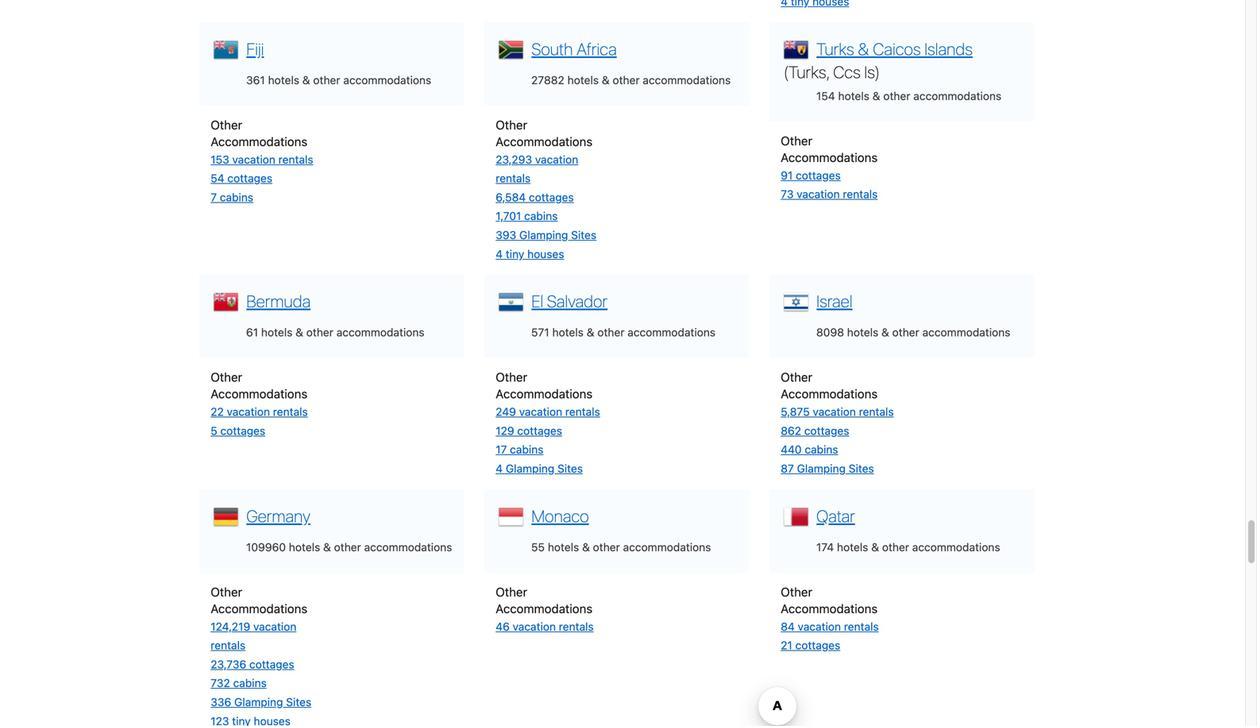 Task type: locate. For each thing, give the bounding box(es) containing it.
& for germany
[[323, 541, 331, 554]]

hotels for germany
[[289, 541, 320, 554]]

393 glamping sites link
[[496, 228, 597, 242]]

7 cabins link
[[211, 191, 254, 204]]

vacation inside "other accommodations 23,293 vacation rentals 6,584 cottages 1,701 cabins 393 glamping sites 4 tiny houses"
[[535, 153, 579, 166]]

vacation right 23,293
[[535, 153, 579, 166]]

hotels
[[268, 73, 300, 86], [568, 73, 599, 86], [839, 89, 870, 102], [261, 326, 293, 339], [553, 326, 584, 339], [848, 326, 879, 339], [289, 541, 320, 554], [548, 541, 579, 554], [838, 541, 869, 554]]

cottages down 5,875 vacation rentals link
[[805, 424, 850, 437]]

cottages inside 124,219 vacation rentals 23,736 cottages 732 cabins 336 glamping sites
[[249, 658, 295, 671]]

rentals inside other accommodations 91 cottages 73 vacation rentals
[[843, 188, 878, 201]]

rentals inside other accommodations 249 vacation rentals 129 cottages 17 cabins 4 glamping sites
[[566, 405, 601, 418]]

fiji link
[[243, 37, 264, 59]]

& down 'bermuda'
[[296, 326, 304, 339]]

vacation for monaco
[[513, 620, 556, 633]]

cabins up 393 glamping sites link
[[525, 210, 558, 223]]

accommodations up 5,875 vacation rentals link
[[781, 387, 878, 401]]

571
[[532, 326, 550, 339]]

cabins up 87 glamping sites link
[[805, 443, 839, 456]]

vacation down 91 cottages "link"
[[797, 188, 840, 201]]

glamping
[[520, 228, 568, 242], [506, 462, 555, 475], [797, 462, 846, 475], [234, 696, 283, 709]]

&
[[858, 39, 870, 59], [303, 73, 310, 86], [602, 73, 610, 86], [873, 89, 881, 102], [296, 326, 304, 339], [587, 326, 595, 339], [882, 326, 890, 339], [323, 541, 331, 554], [582, 541, 590, 554], [872, 541, 880, 554]]

other for south africa
[[613, 73, 640, 86]]

hotels for israel
[[848, 326, 879, 339]]

cottages inside other accommodations 249 vacation rentals 129 cottages 17 cabins 4 glamping sites
[[518, 424, 563, 437]]

4
[[496, 247, 503, 260], [496, 462, 503, 475]]

rentals inside other accommodations 153 vacation rentals 54 cottages 7 cabins
[[279, 153, 314, 166]]

hotels right 571
[[553, 326, 584, 339]]

hotels right 361
[[268, 73, 300, 86]]

cabins for israel
[[805, 443, 839, 456]]

hotels right "55"
[[548, 541, 579, 554]]

& down africa
[[602, 73, 610, 86]]

61
[[246, 326, 258, 339]]

cabins for south africa
[[525, 210, 558, 223]]

accommodations for south africa
[[643, 73, 731, 86]]

vacation up 5 cottages link
[[227, 405, 270, 418]]

rentals for fiji
[[279, 153, 314, 166]]

accommodations inside other accommodations 153 vacation rentals 54 cottages 7 cabins
[[211, 134, 308, 148]]

cottages inside "other accommodations 23,293 vacation rentals 6,584 cottages 1,701 cabins 393 glamping sites 4 tiny houses"
[[529, 191, 574, 204]]

other inside other accommodations 91 cottages 73 vacation rentals
[[781, 133, 813, 148]]

hotels right the 8098
[[848, 326, 879, 339]]

other accommodations 22 vacation rentals 5 cottages
[[211, 370, 308, 437]]

glamping inside 124,219 vacation rentals 23,736 cottages 732 cabins 336 glamping sites
[[234, 696, 283, 709]]

4 down 17 on the left bottom of the page
[[496, 462, 503, 475]]

440
[[781, 443, 802, 456]]

174 hotels & other accommodations
[[817, 541, 1001, 554]]

other inside other accommodations 249 vacation rentals 129 cottages 17 cabins 4 glamping sites
[[496, 370, 528, 384]]

4 inside "other accommodations 23,293 vacation rentals 6,584 cottages 1,701 cabins 393 glamping sites 4 tiny houses"
[[496, 247, 503, 260]]

south africa
[[532, 39, 617, 59]]

sites for south africa
[[571, 228, 597, 242]]

glamping for el salvador
[[506, 462, 555, 475]]

glamping down 17 cabins link
[[506, 462, 555, 475]]

hotels right the 174
[[838, 541, 869, 554]]

other accommodations 91 cottages 73 vacation rentals
[[781, 133, 878, 201]]

vacation up 21 cottages link
[[798, 620, 842, 633]]

cottages up the 1,701 cabins link
[[529, 191, 574, 204]]

21
[[781, 639, 793, 652]]

accommodations inside other accommodations 249 vacation rentals 129 cottages 17 cabins 4 glamping sites
[[496, 387, 593, 401]]

accommodations for el salvador
[[496, 387, 593, 401]]

& for fiji
[[303, 73, 310, 86]]

cottages down 124,219 vacation rentals link
[[249, 658, 295, 671]]

glamping inside "other accommodations 23,293 vacation rentals 6,584 cottages 1,701 cabins 393 glamping sites 4 tiny houses"
[[520, 228, 568, 242]]

1 4 from the top
[[496, 247, 503, 260]]

17 cabins link
[[496, 443, 544, 456]]

& up is)
[[858, 39, 870, 59]]

accommodations inside 'other accommodations 22 vacation rentals 5 cottages'
[[211, 387, 308, 401]]

22
[[211, 405, 224, 418]]

rentals up 4 glamping sites link
[[566, 405, 601, 418]]

rentals inside other accommodations 46 vacation rentals
[[559, 620, 594, 633]]

8098
[[817, 326, 845, 339]]

hotels down ccs in the top right of the page
[[839, 89, 870, 102]]

rentals right 73
[[843, 188, 878, 201]]

hotels for fiji
[[268, 73, 300, 86]]

glamping for israel
[[797, 462, 846, 475]]

accommodations inside other accommodations 91 cottages 73 vacation rentals
[[781, 150, 878, 164]]

2 4 from the top
[[496, 462, 503, 475]]

accommodations for south africa
[[496, 134, 593, 148]]

& for bermuda
[[296, 326, 304, 339]]

rentals inside other accommodations 84 vacation rentals 21 cottages
[[845, 620, 879, 633]]

other for qatar
[[883, 541, 910, 554]]

other inside other accommodations
[[211, 585, 242, 599]]

rentals inside other accommodations 5,875 vacation rentals 862 cottages 440 cabins 87 glamping sites
[[860, 405, 894, 418]]

cottages for south africa
[[529, 191, 574, 204]]

other inside "other accommodations 23,293 vacation rentals 6,584 cottages 1,701 cabins 393 glamping sites 4 tiny houses"
[[496, 117, 528, 132]]

cabins inside other accommodations 249 vacation rentals 129 cottages 17 cabins 4 glamping sites
[[510, 443, 544, 456]]

other inside other accommodations 5,875 vacation rentals 862 cottages 440 cabins 87 glamping sites
[[781, 370, 813, 384]]

6,584
[[496, 191, 526, 204]]

109960
[[246, 541, 286, 554]]

other up 23,293
[[496, 117, 528, 132]]

monaco link
[[528, 504, 589, 526]]

accommodations inside "other accommodations 23,293 vacation rentals 6,584 cottages 1,701 cabins 393 glamping sites 4 tiny houses"
[[496, 134, 593, 148]]

rentals right 153
[[279, 153, 314, 166]]

accommodations inside other accommodations 84 vacation rentals 21 cottages
[[781, 601, 878, 616]]

accommodations up 153 vacation rentals link
[[211, 134, 308, 148]]

& down monaco
[[582, 541, 590, 554]]

862 cottages link
[[781, 424, 850, 437]]

bermuda
[[247, 291, 311, 311]]

glamping inside other accommodations 5,875 vacation rentals 862 cottages 440 cabins 87 glamping sites
[[797, 462, 846, 475]]

22 vacation rentals link
[[211, 405, 308, 418]]

accommodations
[[344, 73, 432, 86], [643, 73, 731, 86], [914, 89, 1002, 102], [337, 326, 425, 339], [628, 326, 716, 339], [923, 326, 1011, 339], [364, 541, 452, 554], [623, 541, 712, 554], [913, 541, 1001, 554]]

1,701
[[496, 210, 522, 223]]

glamping for south africa
[[520, 228, 568, 242]]

accommodations for germany
[[364, 541, 452, 554]]

other inside other accommodations 46 vacation rentals
[[496, 585, 528, 599]]

accommodations for fiji
[[344, 73, 432, 86]]

rentals inside "other accommodations 23,293 vacation rentals 6,584 cottages 1,701 cabins 393 glamping sites 4 tiny houses"
[[496, 172, 531, 185]]

rentals right 22
[[273, 405, 308, 418]]

cabins down 23,736 cottages 'link'
[[233, 677, 267, 690]]

other for fiji
[[211, 117, 242, 132]]

hotels for monaco
[[548, 541, 579, 554]]

turks & caicos islands link
[[813, 37, 973, 59]]

cabins
[[220, 191, 254, 204], [525, 210, 558, 223], [510, 443, 544, 456], [805, 443, 839, 456], [233, 677, 267, 690]]

cottages for israel
[[805, 424, 850, 437]]

vacation down other accommodations
[[253, 620, 297, 633]]

cottages down 84 vacation rentals link
[[796, 639, 841, 652]]

& right the 8098
[[882, 326, 890, 339]]

54 cottages link
[[211, 172, 273, 185]]

vacation right '46'
[[513, 620, 556, 633]]

87 glamping sites link
[[781, 462, 875, 475]]

other for el salvador
[[598, 326, 625, 339]]

other up 153
[[211, 117, 242, 132]]

el salvador
[[532, 291, 608, 311]]

africa
[[577, 39, 617, 59]]

cabins inside "other accommodations 23,293 vacation rentals 6,584 cottages 1,701 cabins 393 glamping sites 4 tiny houses"
[[525, 210, 558, 223]]

cottages inside other accommodations 153 vacation rentals 54 cottages 7 cabins
[[228, 172, 273, 185]]

other up 249
[[496, 370, 528, 384]]

27882 hotels & other accommodations
[[532, 73, 731, 86]]

249
[[496, 405, 516, 418]]

monaco
[[532, 506, 589, 526]]

732 cabins link
[[211, 677, 267, 690]]

& down is)
[[873, 89, 881, 102]]

el
[[532, 291, 544, 311]]

6,584 cottages link
[[496, 191, 574, 204]]

rentals right '46'
[[559, 620, 594, 633]]

el salvador link
[[528, 289, 608, 311]]

& right 361
[[303, 73, 310, 86]]

other inside other accommodations 84 vacation rentals 21 cottages
[[781, 585, 813, 599]]

cottages down 249 vacation rentals link
[[518, 424, 563, 437]]

other up 5,875
[[781, 370, 813, 384]]

cottages inside other accommodations 84 vacation rentals 21 cottages
[[796, 639, 841, 652]]

571 hotels & other accommodations
[[532, 326, 716, 339]]

73 vacation rentals link
[[781, 188, 878, 201]]

cabins inside other accommodations 153 vacation rentals 54 cottages 7 cabins
[[220, 191, 254, 204]]

vacation up 862 cottages link
[[813, 405, 857, 418]]

249 vacation rentals link
[[496, 405, 601, 418]]

cabins down 129 cottages link
[[510, 443, 544, 456]]

336
[[211, 696, 231, 709]]

accommodations up 22 vacation rentals link
[[211, 387, 308, 401]]

other for fiji
[[313, 73, 341, 86]]

israel
[[817, 291, 853, 311]]

rentals for qatar
[[845, 620, 879, 633]]

accommodations up 91 cottages "link"
[[781, 150, 878, 164]]

glamping down 732 cabins link
[[234, 696, 283, 709]]

rentals right 84
[[845, 620, 879, 633]]

qatar link
[[813, 504, 856, 526]]

vacation inside other accommodations 46 vacation rentals
[[513, 620, 556, 633]]

accommodations up 46 vacation rentals link at the left of page
[[496, 601, 593, 616]]

4 left tiny
[[496, 247, 503, 260]]

hotels right '61' on the top of the page
[[261, 326, 293, 339]]

rentals up 23,736
[[211, 639, 246, 652]]

cabins down the "54 cottages" link
[[220, 191, 254, 204]]

accommodations for monaco
[[623, 541, 712, 554]]

other up 124,219
[[211, 585, 242, 599]]

& right the 174
[[872, 541, 880, 554]]

vacation inside other accommodations 5,875 vacation rentals 862 cottages 440 cabins 87 glamping sites
[[813, 405, 857, 418]]

& down salvador
[[587, 326, 595, 339]]

other for south africa
[[496, 117, 528, 132]]

accommodations inside other accommodations 46 vacation rentals
[[496, 601, 593, 616]]

accommodations for fiji
[[211, 134, 308, 148]]

vacation
[[232, 153, 276, 166], [535, 153, 579, 166], [797, 188, 840, 201], [227, 405, 270, 418], [519, 405, 563, 418], [813, 405, 857, 418], [253, 620, 297, 633], [513, 620, 556, 633], [798, 620, 842, 633]]

7
[[211, 191, 217, 204]]

turks
[[817, 39, 855, 59]]

accommodations inside other accommodations 5,875 vacation rentals 862 cottages 440 cabins 87 glamping sites
[[781, 387, 878, 401]]

hotels for bermuda
[[261, 326, 293, 339]]

other for monaco
[[496, 585, 528, 599]]

other inside other accommodations 153 vacation rentals 54 cottages 7 cabins
[[211, 117, 242, 132]]

& for south africa
[[602, 73, 610, 86]]

rentals for el salvador
[[566, 405, 601, 418]]

vacation up 129 cottages link
[[519, 405, 563, 418]]

27882
[[532, 73, 565, 86]]

cottages up 73 vacation rentals link
[[796, 169, 841, 182]]

hotels right 109960 at the bottom left
[[289, 541, 320, 554]]

& for el salvador
[[587, 326, 595, 339]]

tiny
[[506, 247, 525, 260]]

accommodations
[[211, 134, 308, 148], [496, 134, 593, 148], [781, 150, 878, 164], [211, 387, 308, 401], [496, 387, 593, 401], [781, 387, 878, 401], [211, 601, 308, 616], [496, 601, 593, 616], [781, 601, 878, 616]]

accommodations up 84 vacation rentals link
[[781, 601, 878, 616]]

vacation up the "54 cottages" link
[[232, 153, 276, 166]]

0 vertical spatial 4
[[496, 247, 503, 260]]

germany link
[[243, 504, 311, 526]]

rentals inside 'other accommodations 22 vacation rentals 5 cottages'
[[273, 405, 308, 418]]

other up '46'
[[496, 585, 528, 599]]

cottages inside 'other accommodations 22 vacation rentals 5 cottages'
[[221, 424, 266, 437]]

other up '91'
[[781, 133, 813, 148]]

turks & caicos islands (turks, ccs is)
[[784, 39, 973, 82]]

south
[[532, 39, 573, 59]]

glamping up houses
[[520, 228, 568, 242]]

glamping down 440 cabins link
[[797, 462, 846, 475]]

54
[[211, 172, 225, 185]]

rentals down 23,293
[[496, 172, 531, 185]]

sites inside "other accommodations 23,293 vacation rentals 6,584 cottages 1,701 cabins 393 glamping sites 4 tiny houses"
[[571, 228, 597, 242]]

& inside turks & caicos islands (turks, ccs is)
[[858, 39, 870, 59]]

vacation inside other accommodations 84 vacation rentals 21 cottages
[[798, 620, 842, 633]]

rentals up 87 glamping sites link
[[860, 405, 894, 418]]

& for qatar
[[872, 541, 880, 554]]

accommodations up 23,293 vacation rentals link in the left of the page
[[496, 134, 593, 148]]

sites for el salvador
[[558, 462, 583, 475]]

cabins for fiji
[[220, 191, 254, 204]]

cottages down 22 vacation rentals link
[[221, 424, 266, 437]]

other up 22
[[211, 370, 242, 384]]

sites inside other accommodations 5,875 vacation rentals 862 cottages 440 cabins 87 glamping sites
[[849, 462, 875, 475]]

8098 hotels & other accommodations
[[817, 326, 1011, 339]]

hotels down south africa
[[568, 73, 599, 86]]

vacation inside 'other accommodations 22 vacation rentals 5 cottages'
[[227, 405, 270, 418]]

440 cabins link
[[781, 443, 839, 456]]

cottages
[[796, 169, 841, 182], [228, 172, 273, 185], [529, 191, 574, 204], [221, 424, 266, 437], [518, 424, 563, 437], [805, 424, 850, 437], [796, 639, 841, 652], [249, 658, 295, 671]]

vacation for bermuda
[[227, 405, 270, 418]]

sites inside other accommodations 249 vacation rentals 129 cottages 17 cabins 4 glamping sites
[[558, 462, 583, 475]]

336 glamping sites link
[[211, 696, 312, 709]]

caicos
[[874, 39, 921, 59]]

accommodations up 249 vacation rentals link
[[496, 387, 593, 401]]

other
[[313, 73, 341, 86], [613, 73, 640, 86], [884, 89, 911, 102], [307, 326, 334, 339], [598, 326, 625, 339], [893, 326, 920, 339], [334, 541, 361, 554], [593, 541, 620, 554], [883, 541, 910, 554]]

vacation inside other accommodations 153 vacation rentals 54 cottages 7 cabins
[[232, 153, 276, 166]]

other inside 'other accommodations 22 vacation rentals 5 cottages'
[[211, 370, 242, 384]]

glamping inside other accommodations 249 vacation rentals 129 cottages 17 cabins 4 glamping sites
[[506, 462, 555, 475]]

4 tiny houses link
[[496, 247, 565, 260]]

124,219
[[211, 620, 250, 633]]

cabins inside other accommodations 5,875 vacation rentals 862 cottages 440 cabins 87 glamping sites
[[805, 443, 839, 456]]

& right 109960 at the bottom left
[[323, 541, 331, 554]]

cottages down 153 vacation rentals link
[[228, 172, 273, 185]]

vacation inside other accommodations 249 vacation rentals 129 cottages 17 cabins 4 glamping sites
[[519, 405, 563, 418]]

1 vertical spatial 4
[[496, 462, 503, 475]]

other up 84
[[781, 585, 813, 599]]

sites
[[571, 228, 597, 242], [558, 462, 583, 475], [849, 462, 875, 475], [286, 696, 312, 709]]

4 glamping sites link
[[496, 462, 583, 475]]

cottages inside other accommodations 5,875 vacation rentals 862 cottages 440 cabins 87 glamping sites
[[805, 424, 850, 437]]

rentals
[[279, 153, 314, 166], [496, 172, 531, 185], [843, 188, 878, 201], [273, 405, 308, 418], [566, 405, 601, 418], [860, 405, 894, 418], [559, 620, 594, 633], [845, 620, 879, 633], [211, 639, 246, 652]]

germany
[[247, 506, 311, 526]]



Task type: vqa. For each thing, say whether or not it's contained in the screenshot.
right help
no



Task type: describe. For each thing, give the bounding box(es) containing it.
other for el salvador
[[496, 370, 528, 384]]

174
[[817, 541, 835, 554]]

accommodations for el salvador
[[628, 326, 716, 339]]

73
[[781, 188, 794, 201]]

bermuda link
[[243, 289, 311, 311]]

cottages for fiji
[[228, 172, 273, 185]]

153 vacation rentals link
[[211, 153, 314, 166]]

salvador
[[547, 291, 608, 311]]

other for turks & caicos islands
[[781, 133, 813, 148]]

other for bermuda
[[307, 326, 334, 339]]

rentals for israel
[[860, 405, 894, 418]]

(turks,
[[784, 62, 830, 82]]

46 vacation rentals link
[[496, 620, 594, 633]]

4 inside other accommodations 249 vacation rentals 129 cottages 17 cabins 4 glamping sites
[[496, 462, 503, 475]]

cottages for bermuda
[[221, 424, 266, 437]]

109960 hotels & other accommodations
[[246, 541, 452, 554]]

& for turks & caicos islands
[[873, 89, 881, 102]]

cabins inside 124,219 vacation rentals 23,736 cottages 732 cabins 336 glamping sites
[[233, 677, 267, 690]]

5,875 vacation rentals link
[[781, 405, 894, 418]]

accommodations for qatar
[[913, 541, 1001, 554]]

23,293 vacation rentals link
[[496, 153, 579, 185]]

sites for israel
[[849, 462, 875, 475]]

hotels for qatar
[[838, 541, 869, 554]]

vacation for qatar
[[798, 620, 842, 633]]

vacation inside 124,219 vacation rentals 23,736 cottages 732 cabins 336 glamping sites
[[253, 620, 297, 633]]

393
[[496, 228, 517, 242]]

accommodations for israel
[[923, 326, 1011, 339]]

other for turks & caicos islands
[[884, 89, 911, 102]]

other accommodations 46 vacation rentals
[[496, 585, 594, 633]]

accommodations up 124,219 vacation rentals link
[[211, 601, 308, 616]]

accommodations for monaco
[[496, 601, 593, 616]]

1,701 cabins link
[[496, 210, 558, 223]]

23,736 cottages link
[[211, 658, 295, 671]]

862
[[781, 424, 802, 437]]

vacation for south africa
[[535, 153, 579, 166]]

vacation for fiji
[[232, 153, 276, 166]]

5
[[211, 424, 218, 437]]

cottages for el salvador
[[518, 424, 563, 437]]

other for monaco
[[593, 541, 620, 554]]

rentals for monaco
[[559, 620, 594, 633]]

153
[[211, 153, 229, 166]]

is)
[[865, 62, 881, 82]]

91
[[781, 169, 793, 182]]

sites inside 124,219 vacation rentals 23,736 cottages 732 cabins 336 glamping sites
[[286, 696, 312, 709]]

hotels for turks & caicos islands
[[839, 89, 870, 102]]

cabins for el salvador
[[510, 443, 544, 456]]

israel link
[[813, 289, 853, 311]]

other accommodations 5,875 vacation rentals 862 cottages 440 cabins 87 glamping sites
[[781, 370, 894, 475]]

hotels for south africa
[[568, 73, 599, 86]]

154 hotels & other accommodations
[[817, 89, 1002, 102]]

84 vacation rentals link
[[781, 620, 879, 633]]

qatar
[[817, 506, 856, 526]]

other accommodations 153 vacation rentals 54 cottages 7 cabins
[[211, 117, 314, 204]]

accommodations for turks & caicos islands
[[914, 89, 1002, 102]]

cottages inside other accommodations 91 cottages 73 vacation rentals
[[796, 169, 841, 182]]

124,219 vacation rentals 23,736 cottages 732 cabins 336 glamping sites
[[211, 620, 312, 709]]

other for germany
[[334, 541, 361, 554]]

rentals inside 124,219 vacation rentals 23,736 cottages 732 cabins 336 glamping sites
[[211, 639, 246, 652]]

361
[[246, 73, 265, 86]]

55 hotels & other accommodations
[[532, 541, 712, 554]]

23,736
[[211, 658, 246, 671]]

other accommodations
[[211, 585, 308, 616]]

5 cottages link
[[211, 424, 266, 437]]

other for israel
[[781, 370, 813, 384]]

hotels for el salvador
[[553, 326, 584, 339]]

vacation inside other accommodations 91 cottages 73 vacation rentals
[[797, 188, 840, 201]]

124,219 vacation rentals link
[[211, 620, 297, 652]]

other for qatar
[[781, 585, 813, 599]]

61 hotels & other accommodations
[[246, 326, 425, 339]]

129
[[496, 424, 515, 437]]

south africa link
[[528, 37, 617, 59]]

21 cottages link
[[781, 639, 841, 652]]

5,875
[[781, 405, 810, 418]]

87
[[781, 462, 794, 475]]

islands
[[925, 39, 973, 59]]

accommodations for israel
[[781, 387, 878, 401]]

23,293
[[496, 153, 532, 166]]

accommodations for bermuda
[[211, 387, 308, 401]]

other accommodations 84 vacation rentals 21 cottages
[[781, 585, 879, 652]]

accommodations for bermuda
[[337, 326, 425, 339]]

vacation for el salvador
[[519, 405, 563, 418]]

vacation for israel
[[813, 405, 857, 418]]

17
[[496, 443, 507, 456]]

154
[[817, 89, 836, 102]]

& for monaco
[[582, 541, 590, 554]]

fiji
[[247, 39, 264, 59]]

732
[[211, 677, 230, 690]]

361 hotels & other accommodations
[[246, 73, 432, 86]]

accommodations for turks & caicos islands
[[781, 150, 878, 164]]

129 cottages link
[[496, 424, 563, 437]]

other for israel
[[893, 326, 920, 339]]

accommodations for qatar
[[781, 601, 878, 616]]

rentals for bermuda
[[273, 405, 308, 418]]

other accommodations 23,293 vacation rentals 6,584 cottages 1,701 cabins 393 glamping sites 4 tiny houses
[[496, 117, 597, 260]]

houses
[[528, 247, 565, 260]]

other accommodations 249 vacation rentals 129 cottages 17 cabins 4 glamping sites
[[496, 370, 601, 475]]

cottages for qatar
[[796, 639, 841, 652]]

ccs
[[834, 62, 861, 82]]

91 cottages link
[[781, 169, 841, 182]]

other for bermuda
[[211, 370, 242, 384]]

84
[[781, 620, 795, 633]]

& for israel
[[882, 326, 890, 339]]

rentals for south africa
[[496, 172, 531, 185]]



